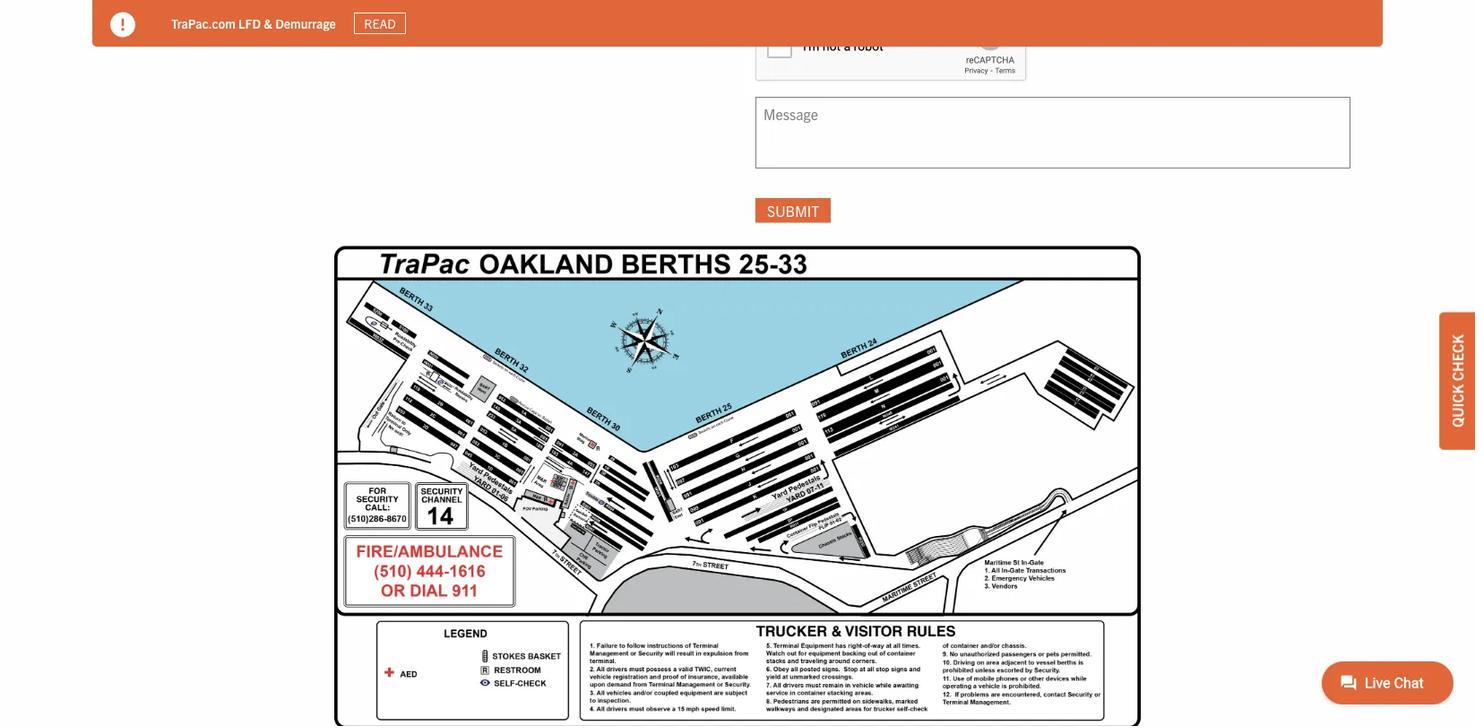 Task type: vqa. For each thing, say whether or not it's contained in the screenshot.
Enter in the left of the page
no



Task type: locate. For each thing, give the bounding box(es) containing it.
quick
[[1448, 384, 1466, 427]]

port code:  2811
[[110, 19, 210, 37]]

solid image
[[110, 12, 135, 37]]

code:
[[139, 19, 174, 37]]

trapac.com
[[171, 15, 236, 31]]

quick check link
[[1440, 312, 1475, 450]]

lfd
[[238, 15, 261, 31]]

demurrage
[[275, 15, 336, 31]]

port
[[110, 19, 136, 37]]

quick check
[[1448, 334, 1466, 427]]

None submit
[[756, 198, 831, 223]]



Task type: describe. For each thing, give the bounding box(es) containing it.
read link
[[354, 12, 406, 34]]

read
[[364, 15, 396, 31]]

check
[[1448, 334, 1466, 381]]

trapac.com lfd & demurrage
[[171, 15, 336, 31]]

Message text field
[[756, 97, 1351, 169]]

&
[[264, 15, 272, 31]]

2811
[[177, 19, 210, 37]]



